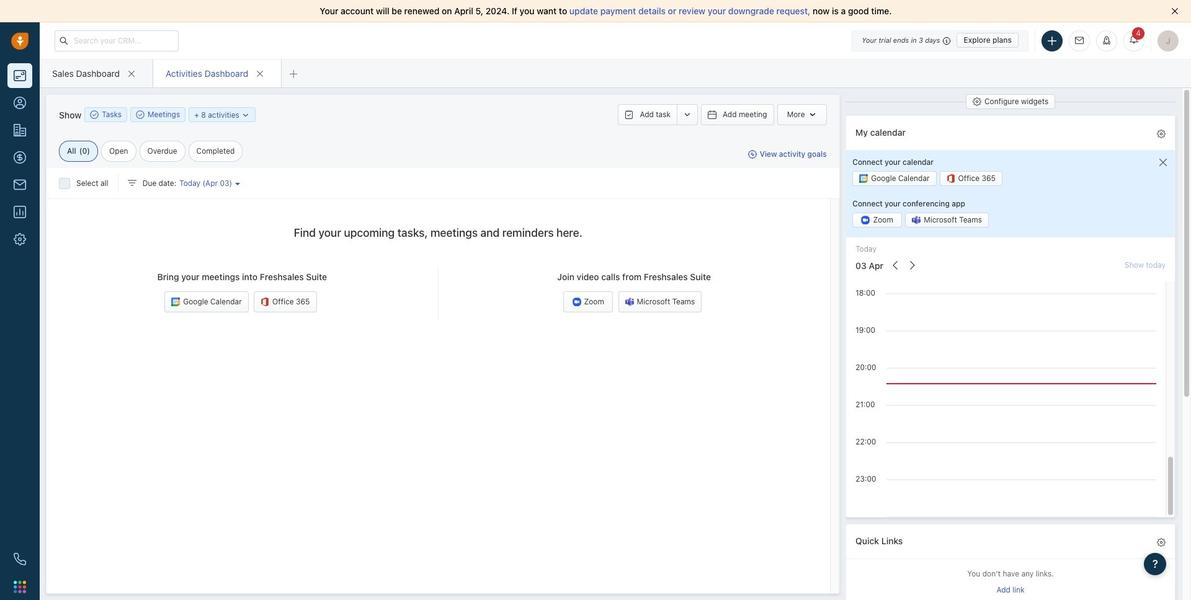 Task type: locate. For each thing, give the bounding box(es) containing it.
send email image
[[1075, 37, 1084, 45]]



Task type: describe. For each thing, give the bounding box(es) containing it.
freshworks switcher image
[[14, 581, 26, 594]]

phone element
[[7, 547, 32, 572]]

close image
[[1171, 7, 1179, 15]]

down image
[[242, 111, 250, 119]]

phone image
[[14, 553, 26, 566]]

what's new image
[[1102, 36, 1111, 44]]

Search your CRM... text field
[[55, 30, 179, 51]]



